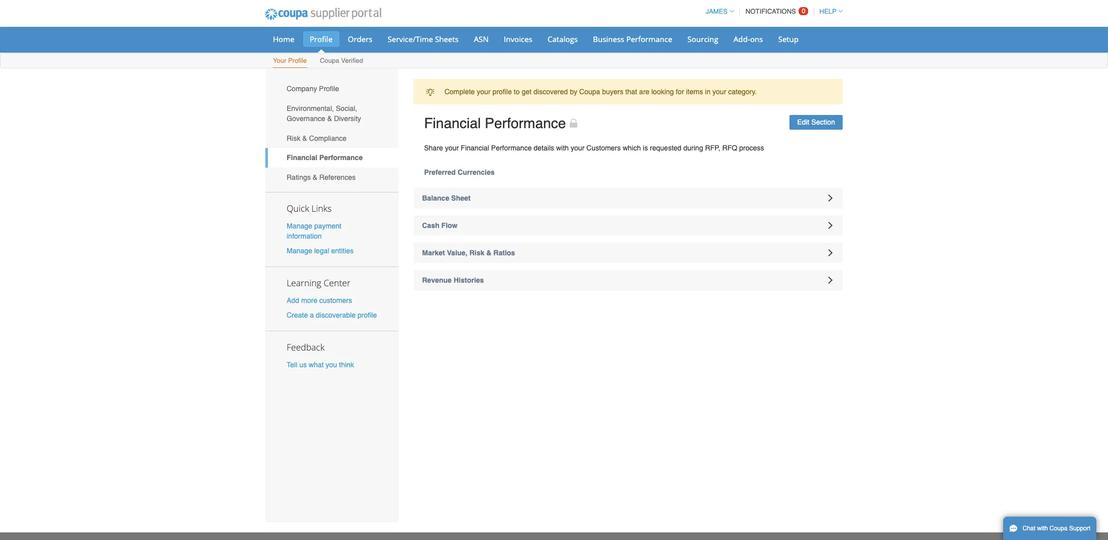 Task type: vqa. For each thing, say whether or not it's contained in the screenshot.
permission on the left of the page
no



Task type: locate. For each thing, give the bounding box(es) containing it.
0 vertical spatial coupa
[[320, 57, 340, 64]]

& inside dropdown button
[[487, 249, 492, 257]]

requested
[[650, 144, 682, 152]]

1 horizontal spatial profile
[[493, 88, 512, 96]]

customers
[[587, 144, 621, 152]]

& left diversity at left
[[327, 115, 332, 123]]

profile right your on the top of the page
[[288, 57, 307, 64]]

orders link
[[341, 31, 379, 47]]

coupa right by
[[580, 88, 601, 96]]

risk down governance
[[287, 134, 301, 142]]

during
[[684, 144, 704, 152]]

with right details
[[557, 144, 569, 152]]

james link
[[702, 8, 734, 15]]

preferred currencies
[[424, 168, 495, 176]]

financial up ratings
[[287, 154, 318, 162]]

& down governance
[[303, 134, 307, 142]]

manage for manage payment information
[[287, 222, 312, 230]]

performance up references
[[320, 154, 363, 162]]

which
[[623, 144, 641, 152]]

1 horizontal spatial risk
[[470, 249, 485, 257]]

0 vertical spatial profile
[[310, 34, 333, 44]]

1 horizontal spatial financial performance
[[424, 115, 566, 131]]

2 vertical spatial coupa
[[1050, 525, 1068, 532]]

revenue
[[422, 276, 452, 284]]

1 vertical spatial with
[[1038, 525, 1049, 532]]

process
[[740, 144, 765, 152]]

risk inside dropdown button
[[470, 249, 485, 257]]

with right chat on the right bottom of page
[[1038, 525, 1049, 532]]

manage up information
[[287, 222, 312, 230]]

coupa verified link
[[320, 55, 364, 68]]

by
[[570, 88, 578, 96]]

that
[[626, 88, 638, 96]]

market value, risk & ratios
[[422, 249, 515, 257]]

manage legal entities
[[287, 247, 354, 255]]

risk
[[287, 134, 301, 142], [470, 249, 485, 257]]

flow
[[442, 221, 458, 230]]

coupa left support
[[1050, 525, 1068, 532]]

& left ratios
[[487, 249, 492, 257]]

invoices
[[504, 34, 533, 44]]

in
[[705, 88, 711, 96]]

social,
[[336, 104, 357, 112]]

1 horizontal spatial with
[[1038, 525, 1049, 532]]

manage
[[287, 222, 312, 230], [287, 247, 312, 255]]

1 horizontal spatial coupa
[[580, 88, 601, 96]]

0 vertical spatial with
[[557, 144, 569, 152]]

1 vertical spatial manage
[[287, 247, 312, 255]]

setup
[[779, 34, 799, 44]]

james
[[706, 8, 728, 15]]

0 vertical spatial manage
[[287, 222, 312, 230]]

&
[[327, 115, 332, 123], [303, 134, 307, 142], [313, 173, 318, 181], [487, 249, 492, 257]]

financial
[[424, 115, 481, 131], [461, 144, 490, 152], [287, 154, 318, 162]]

0 vertical spatial profile
[[493, 88, 512, 96]]

2 horizontal spatial coupa
[[1050, 525, 1068, 532]]

profile
[[493, 88, 512, 96], [358, 311, 377, 319]]

create
[[287, 311, 308, 319]]

1 manage from the top
[[287, 222, 312, 230]]

profile right the discoverable
[[358, 311, 377, 319]]

for
[[676, 88, 685, 96]]

0 vertical spatial financial performance
[[424, 115, 566, 131]]

home link
[[267, 31, 301, 47]]

section
[[812, 118, 836, 126]]

0 horizontal spatial profile
[[358, 311, 377, 319]]

0 horizontal spatial risk
[[287, 134, 301, 142]]

profile left to
[[493, 88, 512, 96]]

profile link
[[303, 31, 339, 47]]

0 vertical spatial risk
[[287, 134, 301, 142]]

financial performance
[[424, 115, 566, 131], [287, 154, 363, 162]]

cash
[[422, 221, 440, 230]]

discovered
[[534, 88, 568, 96]]

0 vertical spatial financial
[[424, 115, 481, 131]]

financial up currencies
[[461, 144, 490, 152]]

your right share
[[445, 144, 459, 152]]

manage inside manage payment information
[[287, 222, 312, 230]]

profile inside the 'your profile' link
[[288, 57, 307, 64]]

1 vertical spatial risk
[[470, 249, 485, 257]]

with
[[557, 144, 569, 152], [1038, 525, 1049, 532]]

1 vertical spatial profile
[[288, 57, 307, 64]]

service/time sheets link
[[381, 31, 466, 47]]

financial performance link
[[266, 148, 399, 168]]

revenue histories heading
[[414, 270, 843, 290]]

profile down coupa supplier portal image
[[310, 34, 333, 44]]

financial performance down to
[[424, 115, 566, 131]]

2 vertical spatial profile
[[319, 85, 339, 93]]

balance sheet
[[422, 194, 471, 202]]

market
[[422, 249, 445, 257]]

revenue histories
[[422, 276, 484, 284]]

edit
[[798, 118, 810, 126]]

with inside button
[[1038, 525, 1049, 532]]

coupa left verified
[[320, 57, 340, 64]]

create a discoverable profile link
[[287, 311, 377, 319]]

performance right business
[[627, 34, 673, 44]]

chat with coupa support
[[1023, 525, 1091, 532]]

profile inside company profile 'link'
[[319, 85, 339, 93]]

0 horizontal spatial financial performance
[[287, 154, 363, 162]]

home
[[273, 34, 295, 44]]

your
[[477, 88, 491, 96], [713, 88, 727, 96], [445, 144, 459, 152], [571, 144, 585, 152]]

tell us what you think
[[287, 361, 354, 369]]

risk right value,
[[470, 249, 485, 257]]

business performance
[[593, 34, 673, 44]]

value,
[[447, 249, 468, 257]]

2 manage from the top
[[287, 247, 312, 255]]

discoverable
[[316, 311, 356, 319]]

profile inside alert
[[493, 88, 512, 96]]

1 vertical spatial coupa
[[580, 88, 601, 96]]

your left customers
[[571, 144, 585, 152]]

coupa
[[320, 57, 340, 64], [580, 88, 601, 96], [1050, 525, 1068, 532]]

your profile link
[[273, 55, 307, 68]]

us
[[299, 361, 307, 369]]

navigation containing notifications 0
[[702, 2, 843, 21]]

manage down information
[[287, 247, 312, 255]]

learning
[[287, 277, 322, 289]]

your right "complete" at the top of page
[[477, 88, 491, 96]]

environmental,
[[287, 104, 334, 112]]

coupa inside alert
[[580, 88, 601, 96]]

profile up environmental, social, governance & diversity link
[[319, 85, 339, 93]]

verified
[[341, 57, 363, 64]]

notifications 0
[[746, 7, 806, 15]]

market value, risk & ratios button
[[414, 243, 843, 263]]

what
[[309, 361, 324, 369]]

complete
[[445, 88, 475, 96]]

financial up share
[[424, 115, 481, 131]]

navigation
[[702, 2, 843, 21]]

share your financial performance details with your customers which is requested during rfp, rfq process
[[424, 144, 765, 152]]

rfq
[[723, 144, 738, 152]]

profile
[[310, 34, 333, 44], [288, 57, 307, 64], [319, 85, 339, 93]]

add more customers
[[287, 296, 352, 305]]

financial performance down compliance
[[287, 154, 363, 162]]

profile inside profile link
[[310, 34, 333, 44]]

2 vertical spatial financial
[[287, 154, 318, 162]]

think
[[339, 361, 354, 369]]

details
[[534, 144, 555, 152]]

0 horizontal spatial coupa
[[320, 57, 340, 64]]



Task type: describe. For each thing, give the bounding box(es) containing it.
histories
[[454, 276, 484, 284]]

preferred
[[424, 168, 456, 176]]

learning center
[[287, 277, 351, 289]]

center
[[324, 277, 351, 289]]

service/time
[[388, 34, 433, 44]]

risk & compliance
[[287, 134, 347, 142]]

profile for company profile
[[319, 85, 339, 93]]

service/time sheets
[[388, 34, 459, 44]]

& inside environmental, social, governance & diversity
[[327, 115, 332, 123]]

buyers
[[603, 88, 624, 96]]

help link
[[815, 8, 843, 15]]

references
[[320, 173, 356, 181]]

category.
[[729, 88, 757, 96]]

complete your profile to get discovered by coupa buyers that are looking for items in your category. alert
[[414, 79, 843, 105]]

governance
[[287, 115, 325, 123]]

cash flow button
[[414, 215, 843, 236]]

setup link
[[772, 31, 806, 47]]

& right ratings
[[313, 173, 318, 181]]

support
[[1070, 525, 1091, 532]]

sheet
[[452, 194, 471, 202]]

feedback
[[287, 341, 325, 353]]

edit section link
[[790, 115, 843, 130]]

ratings
[[287, 173, 311, 181]]

legal
[[314, 247, 329, 255]]

entities
[[331, 247, 354, 255]]

complete your profile to get discovered by coupa buyers that are looking for items in your category.
[[445, 88, 757, 96]]

customers
[[320, 296, 352, 305]]

company profile link
[[266, 79, 399, 99]]

market value, risk & ratios heading
[[414, 243, 843, 263]]

profile for your profile
[[288, 57, 307, 64]]

manage legal entities link
[[287, 247, 354, 255]]

balance
[[422, 194, 450, 202]]

sourcing link
[[681, 31, 725, 47]]

sheets
[[435, 34, 459, 44]]

compliance
[[309, 134, 347, 142]]

business performance link
[[587, 31, 679, 47]]

are
[[640, 88, 650, 96]]

a
[[310, 311, 314, 319]]

revenue histories button
[[414, 270, 843, 290]]

currencies
[[458, 168, 495, 176]]

items
[[687, 88, 704, 96]]

help
[[820, 8, 837, 15]]

risk & compliance link
[[266, 128, 399, 148]]

tell us what you think button
[[287, 360, 354, 370]]

cash flow heading
[[414, 215, 843, 236]]

create a discoverable profile
[[287, 311, 377, 319]]

manage for manage legal entities
[[287, 247, 312, 255]]

add
[[287, 296, 299, 305]]

looking
[[652, 88, 674, 96]]

is
[[643, 144, 648, 152]]

add more customers link
[[287, 296, 352, 305]]

ons
[[751, 34, 764, 44]]

coupa inside button
[[1050, 525, 1068, 532]]

company
[[287, 85, 317, 93]]

tell
[[287, 361, 297, 369]]

links
[[312, 202, 332, 214]]

quick
[[287, 202, 309, 214]]

you
[[326, 361, 337, 369]]

catalogs link
[[541, 31, 585, 47]]

diversity
[[334, 115, 361, 123]]

notifications
[[746, 8, 797, 15]]

performance left details
[[491, 144, 532, 152]]

asn link
[[468, 31, 496, 47]]

add-ons link
[[728, 31, 770, 47]]

ratios
[[494, 249, 515, 257]]

add-ons
[[734, 34, 764, 44]]

0 horizontal spatial with
[[557, 144, 569, 152]]

company profile
[[287, 85, 339, 93]]

1 vertical spatial financial
[[461, 144, 490, 152]]

cash flow
[[422, 221, 458, 230]]

1 vertical spatial profile
[[358, 311, 377, 319]]

your
[[273, 57, 286, 64]]

quick links
[[287, 202, 332, 214]]

your profile
[[273, 57, 307, 64]]

payment
[[314, 222, 342, 230]]

sourcing
[[688, 34, 719, 44]]

rfp,
[[706, 144, 721, 152]]

edit section
[[798, 118, 836, 126]]

environmental, social, governance & diversity link
[[266, 99, 399, 128]]

performance up details
[[485, 115, 566, 131]]

your right in
[[713, 88, 727, 96]]

1 vertical spatial financial performance
[[287, 154, 363, 162]]

catalogs
[[548, 34, 578, 44]]

balance sheet button
[[414, 188, 843, 208]]

information
[[287, 232, 322, 240]]

more
[[301, 296, 318, 305]]

balance sheet heading
[[414, 188, 843, 208]]

to
[[514, 88, 520, 96]]

orders
[[348, 34, 373, 44]]

coupa supplier portal image
[[258, 2, 389, 27]]



